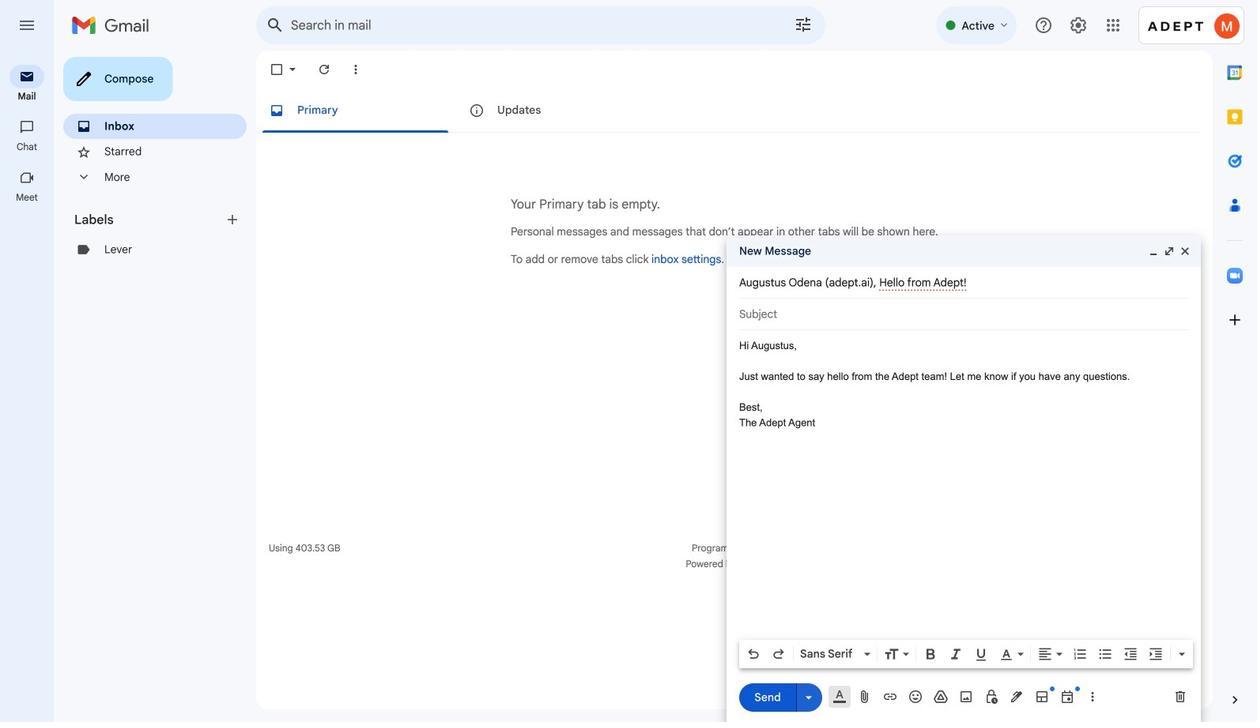 Task type: locate. For each thing, give the bounding box(es) containing it.
formatting options toolbar
[[740, 641, 1194, 669]]

gmail image
[[71, 9, 157, 41]]

primary tab
[[256, 89, 455, 133]]

settings image
[[1069, 16, 1088, 35]]

minimize image
[[1148, 245, 1160, 258]]

main content
[[256, 89, 1201, 342]]

option inside 'formatting options' 'toolbar'
[[797, 647, 861, 663]]

select a layout image
[[1035, 690, 1050, 706]]

1 horizontal spatial tab list
[[1213, 51, 1258, 666]]

close image
[[1179, 245, 1192, 258]]

more send options image
[[801, 690, 817, 706]]

None checkbox
[[269, 62, 285, 78]]

Search in mail search field
[[256, 6, 826, 44]]

footer
[[256, 541, 1201, 573]]

more email options image
[[348, 62, 364, 78]]

redo ‪(⌘y)‬ image
[[771, 647, 787, 663]]

set up a time to meet image
[[1060, 690, 1076, 706]]

navigation
[[0, 51, 55, 723]]

option
[[797, 647, 861, 663]]

insert emoji ‪(⌘⇧2)‬ image
[[908, 690, 924, 706]]

more formatting options image
[[1175, 647, 1190, 663]]

indent less ‪(⌘[)‬ image
[[1123, 647, 1139, 663]]

toggle confidential mode image
[[984, 690, 1000, 706]]

indent more ‪(⌘])‬ image
[[1149, 647, 1164, 663]]

Subject field
[[740, 307, 1189, 323]]

undo ‪(⌘z)‬ image
[[746, 647, 762, 663]]

numbered list ‪(⌘⇧7)‬ image
[[1073, 647, 1088, 663]]

dialog
[[727, 236, 1202, 723]]

more options image
[[1088, 690, 1098, 706]]

insert signature image
[[1009, 690, 1025, 706]]

heading
[[0, 90, 54, 103], [0, 141, 54, 153], [0, 191, 54, 204], [74, 212, 225, 228]]

insert link ‪(⌘k)‬ image
[[883, 690, 899, 706]]

bold ‪(⌘b)‬ image
[[923, 647, 939, 663]]

support image
[[1035, 16, 1054, 35]]

tab list
[[1213, 51, 1258, 666], [256, 89, 1201, 133]]



Task type: vqa. For each thing, say whether or not it's contained in the screenshot.
"Select a layout" icon
yes



Task type: describe. For each thing, give the bounding box(es) containing it.
discard draft ‪(⌘⇧d)‬ image
[[1173, 690, 1189, 706]]

underline ‪(⌘u)‬ image
[[974, 648, 990, 664]]

advanced search options image
[[788, 9, 819, 40]]

main menu image
[[17, 16, 36, 35]]

refresh image
[[316, 62, 332, 78]]

insert files using drive image
[[933, 690, 949, 706]]

bulleted list ‪(⌘⇧8)‬ image
[[1098, 647, 1114, 663]]

0 horizontal spatial tab list
[[256, 89, 1201, 133]]

search in mail image
[[261, 11, 290, 40]]

insert photo image
[[959, 690, 974, 706]]

Search in mail text field
[[291, 17, 750, 33]]

italic ‪(⌘i)‬ image
[[948, 647, 964, 663]]

attach files image
[[857, 690, 873, 706]]

Message Body text field
[[740, 339, 1189, 636]]

pop out image
[[1164, 245, 1176, 258]]

updates tab
[[456, 89, 656, 133]]



